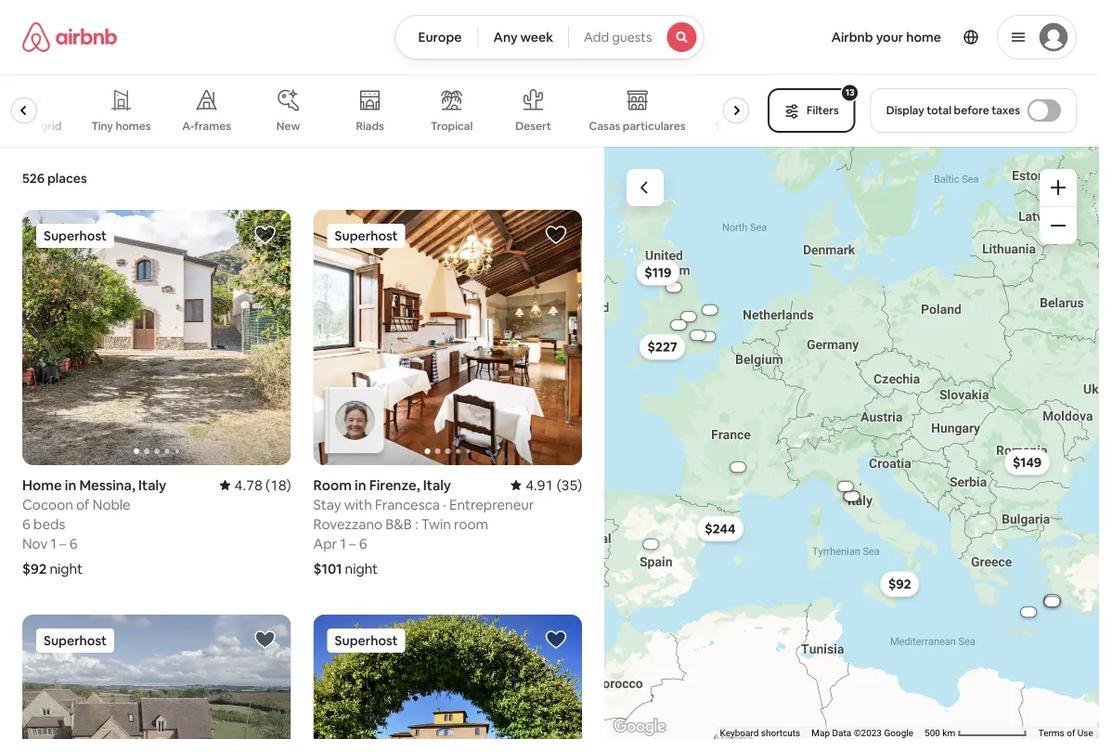 Task type: vqa. For each thing, say whether or not it's contained in the screenshot.
the 12/8/2023
no



Task type: locate. For each thing, give the bounding box(es) containing it.
6
[[22, 515, 30, 533], [70, 535, 78, 553], [359, 535, 367, 553]]

entrepreneur
[[450, 496, 534, 514]]

–
[[60, 535, 66, 553], [349, 535, 356, 553]]

0 horizontal spatial of
[[76, 496, 90, 514]]

filters button
[[768, 88, 856, 133]]

1 horizontal spatial italy
[[423, 476, 451, 494]]

1 in from the left
[[65, 476, 76, 494]]

0 vertical spatial of
[[76, 496, 90, 514]]

airbnb your home link
[[821, 18, 953, 57]]

$92 button
[[881, 571, 920, 597]]

1 horizontal spatial $92
[[889, 576, 912, 593]]

0 horizontal spatial $92
[[22, 560, 47, 578]]

new
[[277, 119, 300, 133]]

keyboard shortcuts
[[720, 728, 801, 739]]

·
[[443, 496, 446, 514]]

off-the-grid
[[0, 119, 62, 133]]

1 horizontal spatial night
[[345, 560, 378, 578]]

italy right messina,
[[138, 476, 166, 494]]

0 horizontal spatial 1
[[51, 535, 56, 553]]

– down rovezzano at bottom
[[349, 535, 356, 553]]

in up 'with'
[[355, 476, 366, 494]]

off-
[[0, 119, 19, 133]]

map
[[812, 728, 831, 739]]

4.91
[[526, 476, 554, 494]]

1 horizontal spatial of
[[1068, 728, 1076, 739]]

italy
[[138, 476, 166, 494], [423, 476, 451, 494]]

none search field containing europe
[[395, 15, 704, 59]]

1 horizontal spatial 1
[[340, 535, 346, 553]]

add to wishlist: home in messina, italy image
[[254, 224, 276, 246]]

6 up nov
[[22, 515, 30, 533]]

6 right nov
[[70, 535, 78, 553]]

1 right nov
[[51, 535, 56, 553]]

messina,
[[79, 476, 135, 494]]

1 inside home in messina, italy cocoon of noble 6 beds nov 1 – 6 $92 night
[[51, 535, 56, 553]]

italy for home in messina, italy
[[138, 476, 166, 494]]

taxes
[[992, 103, 1021, 117]]

– down beds
[[60, 535, 66, 553]]

tiny
[[91, 119, 113, 133]]

in
[[65, 476, 76, 494], [355, 476, 366, 494]]

cocoon
[[22, 496, 73, 514]]

a-
[[182, 119, 194, 133]]

2 1 from the left
[[340, 535, 346, 553]]

your
[[876, 29, 904, 46]]

2 horizontal spatial 6
[[359, 535, 367, 553]]

1 1 from the left
[[51, 535, 56, 553]]

in right home
[[65, 476, 76, 494]]

$92
[[22, 560, 47, 578], [889, 576, 912, 593]]

$119
[[645, 264, 672, 281]]

6 down rovezzano at bottom
[[359, 535, 367, 553]]

1
[[51, 535, 56, 553], [340, 535, 346, 553]]

night
[[50, 560, 83, 578], [345, 560, 378, 578]]

0 horizontal spatial italy
[[138, 476, 166, 494]]

shepherd's huts
[[716, 119, 799, 133]]

0 horizontal spatial in
[[65, 476, 76, 494]]

home in messina, italy cocoon of noble 6 beds nov 1 – 6 $92 night
[[22, 476, 166, 578]]

night right $101
[[345, 560, 378, 578]]

2 night from the left
[[345, 560, 378, 578]]

group
[[0, 74, 799, 147], [22, 210, 291, 465], [314, 210, 583, 465], [22, 615, 291, 739], [314, 615, 583, 739]]

airbnb
[[832, 29, 874, 46]]

in inside room in firenze, italy stay with francesca · entrepreneur rovezzano b&b : twin room apr 1 – 6 $101 night
[[355, 476, 366, 494]]

500 km button
[[920, 726, 1034, 739]]

0 horizontal spatial –
[[60, 535, 66, 553]]

1 inside room in firenze, italy stay with francesca · entrepreneur rovezzano b&b : twin room apr 1 – 6 $101 night
[[340, 535, 346, 553]]

terms of use
[[1039, 728, 1094, 739]]

of
[[76, 496, 90, 514], [1068, 728, 1076, 739]]

in inside home in messina, italy cocoon of noble 6 beds nov 1 – 6 $92 night
[[65, 476, 76, 494]]

b&b
[[386, 515, 412, 533]]

2 in from the left
[[355, 476, 366, 494]]

add to wishlist: villa in bettolle, italy image
[[545, 629, 568, 651]]

6 inside room in firenze, italy stay with francesca · entrepreneur rovezzano b&b : twin room apr 1 – 6 $101 night
[[359, 535, 367, 553]]

shepherd's
[[716, 119, 774, 133]]

2 – from the left
[[349, 535, 356, 553]]

(18)
[[266, 476, 291, 494]]

noble
[[93, 496, 131, 514]]

1 night from the left
[[50, 560, 83, 578]]

tropical
[[431, 119, 473, 133]]

0 horizontal spatial night
[[50, 560, 83, 578]]

$227 button
[[640, 334, 686, 360]]

of left noble
[[76, 496, 90, 514]]

night down beds
[[50, 560, 83, 578]]

(35)
[[557, 476, 583, 494]]

1 right apr
[[340, 535, 346, 553]]

$101
[[314, 560, 342, 578]]

1 horizontal spatial in
[[355, 476, 366, 494]]

tiny homes
[[91, 119, 151, 133]]

francesca
[[375, 496, 440, 514]]

italy up ·
[[423, 476, 451, 494]]

1 italy from the left
[[138, 476, 166, 494]]

home
[[907, 29, 942, 46]]

nov
[[22, 535, 48, 553]]

$149 button
[[1005, 449, 1051, 475]]

guests
[[612, 29, 652, 46]]

total
[[927, 103, 952, 117]]

None search field
[[395, 15, 704, 59]]

1 – from the left
[[60, 535, 66, 553]]

terms of use link
[[1039, 728, 1094, 739]]

2 italy from the left
[[423, 476, 451, 494]]

italy inside room in firenze, italy stay with francesca · entrepreneur rovezzano b&b : twin room apr 1 – 6 $101 night
[[423, 476, 451, 494]]

europe button
[[395, 15, 479, 59]]

of left use in the right bottom of the page
[[1068, 728, 1076, 739]]

$119 button
[[637, 260, 680, 286]]

1 horizontal spatial –
[[349, 535, 356, 553]]

casas
[[589, 119, 621, 133]]

italy inside home in messina, italy cocoon of noble 6 beds nov 1 – 6 $92 night
[[138, 476, 166, 494]]

google
[[885, 728, 914, 739]]

$92 inside button
[[889, 576, 912, 593]]



Task type: describe. For each thing, give the bounding box(es) containing it.
beds
[[33, 515, 65, 533]]

use
[[1078, 728, 1094, 739]]

particulares
[[623, 119, 686, 133]]

in for home
[[65, 476, 76, 494]]

display total before taxes button
[[871, 88, 1077, 133]]

week
[[521, 29, 554, 46]]

keyboard shortcuts button
[[720, 727, 801, 739]]

$244 button
[[697, 516, 744, 542]]

any week
[[494, 29, 554, 46]]

group containing off-the-grid
[[0, 74, 799, 147]]

with
[[344, 496, 372, 514]]

500
[[925, 728, 941, 739]]

data
[[833, 728, 852, 739]]

$149
[[1013, 454, 1042, 471]]

$244
[[705, 520, 736, 537]]

the-
[[19, 119, 41, 133]]

add
[[584, 29, 609, 46]]

in for room
[[355, 476, 366, 494]]

filters
[[807, 103, 839, 117]]

room in firenze, italy stay with francesca · entrepreneur rovezzano b&b : twin room apr 1 – 6 $101 night
[[314, 476, 534, 578]]

$227
[[648, 339, 678, 355]]

apr
[[314, 535, 337, 553]]

shortcuts
[[762, 728, 801, 739]]

italy for room in firenze, italy
[[423, 476, 451, 494]]

526
[[22, 170, 45, 187]]

night inside room in firenze, italy stay with francesca · entrepreneur rovezzano b&b : twin room apr 1 – 6 $101 night
[[345, 560, 378, 578]]

526 places
[[22, 170, 87, 187]]

500 km
[[925, 728, 958, 739]]

km
[[943, 728, 956, 739]]

riads
[[356, 119, 384, 133]]

huts
[[776, 119, 799, 133]]

map data ©2023 google
[[812, 728, 914, 739]]

any week button
[[478, 15, 569, 59]]

add to wishlist: room in firenze, italy image
[[545, 224, 568, 246]]

add to wishlist: cottage in whatcote, uk image
[[254, 629, 276, 651]]

any
[[494, 29, 518, 46]]

4.78 out of 5 average rating,  18 reviews image
[[220, 476, 291, 494]]

1 horizontal spatial 6
[[70, 535, 78, 553]]

4.78
[[235, 476, 263, 494]]

casas particulares
[[589, 119, 686, 133]]

zoom out image
[[1051, 218, 1066, 233]]

of inside home in messina, italy cocoon of noble 6 beds nov 1 – 6 $92 night
[[76, 496, 90, 514]]

airbnb your home
[[832, 29, 942, 46]]

display total before taxes
[[887, 103, 1021, 117]]

– inside home in messina, italy cocoon of noble 6 beds nov 1 – 6 $92 night
[[60, 535, 66, 553]]

©2023
[[854, 728, 883, 739]]

$92 inside home in messina, italy cocoon of noble 6 beds nov 1 – 6 $92 night
[[22, 560, 47, 578]]

keyboard
[[720, 728, 759, 739]]

grid
[[41, 119, 62, 133]]

– inside room in firenze, italy stay with francesca · entrepreneur rovezzano b&b : twin room apr 1 – 6 $101 night
[[349, 535, 356, 553]]

desert
[[516, 119, 552, 133]]

rovezzano
[[314, 515, 383, 533]]

terms
[[1039, 728, 1065, 739]]

4.91 out of 5 average rating,  35 reviews image
[[511, 476, 583, 494]]

firenze,
[[369, 476, 420, 494]]

frames
[[194, 119, 231, 133]]

before
[[954, 103, 990, 117]]

add guests button
[[568, 15, 704, 59]]

4.91 (35)
[[526, 476, 583, 494]]

europe
[[419, 29, 462, 46]]

1 vertical spatial of
[[1068, 728, 1076, 739]]

4.78 (18)
[[235, 476, 291, 494]]

places
[[47, 170, 87, 187]]

add guests
[[584, 29, 652, 46]]

google image
[[609, 715, 671, 739]]

room
[[454, 515, 489, 533]]

room
[[314, 476, 352, 494]]

night inside home in messina, italy cocoon of noble 6 beds nov 1 – 6 $92 night
[[50, 560, 83, 578]]

homes
[[116, 119, 151, 133]]

home
[[22, 476, 62, 494]]

zoom in image
[[1051, 180, 1066, 195]]

a-frames
[[182, 119, 231, 133]]

:
[[415, 515, 418, 533]]

0 horizontal spatial 6
[[22, 515, 30, 533]]

google map
showing 22 stays. region
[[605, 147, 1100, 739]]

profile element
[[727, 0, 1077, 74]]

display
[[887, 103, 925, 117]]

twin
[[421, 515, 451, 533]]

13
[[846, 86, 855, 98]]

stay
[[314, 496, 341, 514]]



